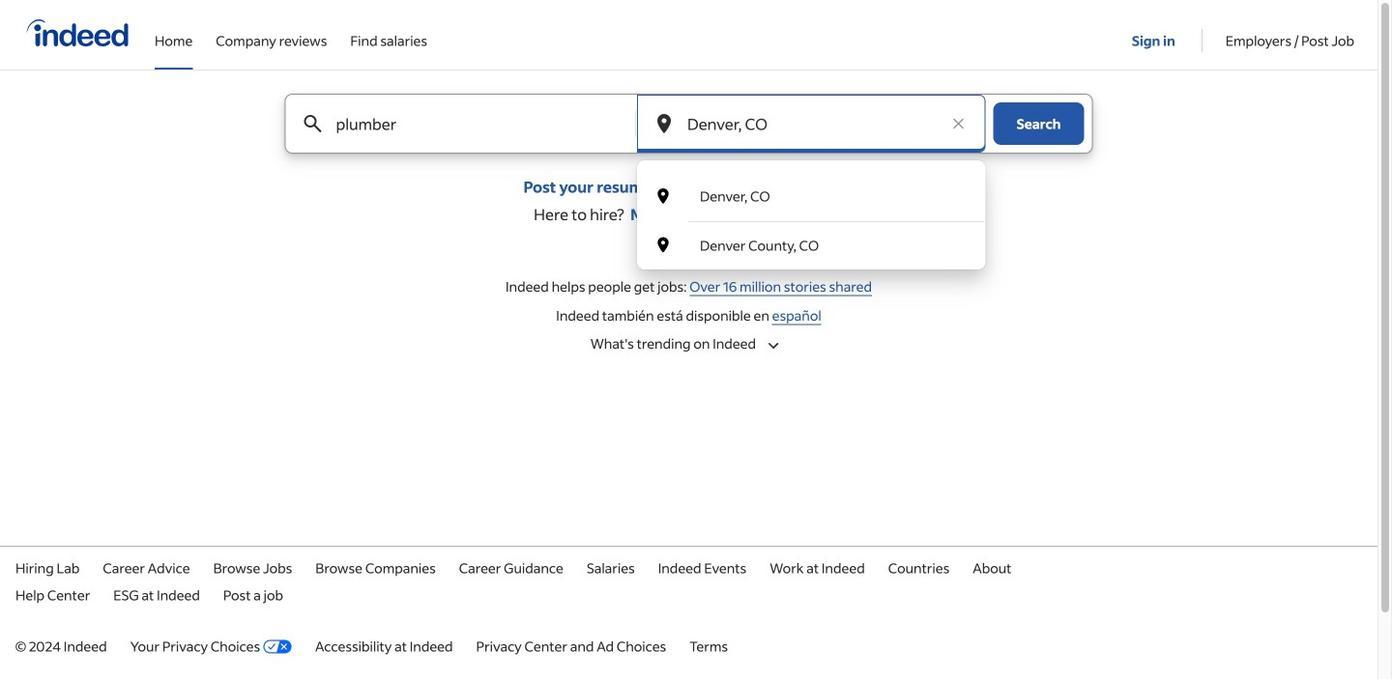Task type: locate. For each thing, give the bounding box(es) containing it.
main content
[[0, 94, 1378, 358]]

section
[[0, 268, 1378, 335]]

None search field
[[269, 94, 1109, 270]]

clear location input image
[[949, 114, 968, 133]]



Task type: vqa. For each thing, say whether or not it's contained in the screenshot.
search box
yes



Task type: describe. For each thing, give the bounding box(es) containing it.
Edit location text field
[[684, 95, 939, 153]]

search: Job title, keywords, or company text field
[[332, 95, 603, 153]]

search suggestions list box
[[637, 172, 986, 270]]



